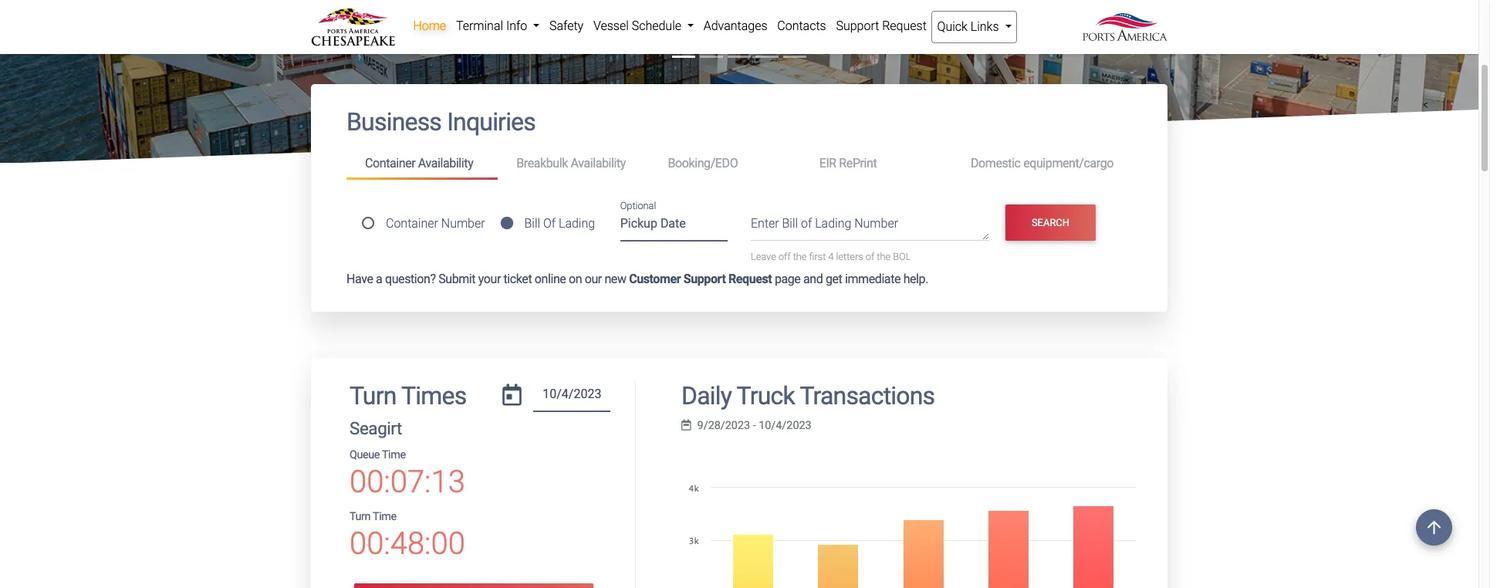 Task type: locate. For each thing, give the bounding box(es) containing it.
queue time 00:07:13
[[350, 448, 465, 500]]

1 horizontal spatial the
[[877, 251, 891, 262]]

number
[[441, 216, 485, 230], [854, 216, 898, 231]]

new
[[605, 272, 626, 287]]

customer
[[629, 272, 681, 287]]

info
[[506, 19, 527, 33]]

immediate
[[845, 272, 901, 287]]

turn
[[350, 381, 396, 411], [350, 510, 370, 523]]

time right the queue
[[382, 448, 406, 461]]

the left bol
[[877, 251, 891, 262]]

business
[[346, 107, 441, 137]]

time
[[382, 448, 406, 461], [373, 510, 396, 523]]

support right contacts
[[836, 19, 879, 33]]

seagirt
[[350, 418, 402, 438]]

availability
[[418, 156, 473, 171], [571, 156, 626, 171]]

0 vertical spatial time
[[382, 448, 406, 461]]

availability for breakbulk availability
[[571, 156, 626, 171]]

0 horizontal spatial availability
[[418, 156, 473, 171]]

1 horizontal spatial request
[[882, 19, 927, 33]]

bill left of
[[524, 216, 540, 230]]

number up submit
[[441, 216, 485, 230]]

page
[[775, 272, 801, 287]]

9/28/2023 - 10/4/2023
[[697, 419, 812, 432]]

0 horizontal spatial the
[[793, 251, 807, 262]]

of right letters
[[866, 251, 875, 262]]

reprint
[[839, 156, 877, 171]]

0 vertical spatial support
[[836, 19, 879, 33]]

1 availability from the left
[[418, 156, 473, 171]]

safety link
[[545, 11, 588, 42]]

1 horizontal spatial lading
[[815, 216, 851, 231]]

0 horizontal spatial support
[[684, 272, 726, 287]]

1 turn from the top
[[350, 381, 396, 411]]

on
[[569, 272, 582, 287]]

bill
[[524, 216, 540, 230], [782, 216, 798, 231]]

the
[[793, 251, 807, 262], [877, 251, 891, 262]]

container number
[[386, 216, 485, 230]]

1 horizontal spatial availability
[[571, 156, 626, 171]]

00:07:13
[[350, 464, 465, 500]]

schedule
[[632, 19, 681, 33]]

container for container number
[[386, 216, 438, 230]]

lading up the 4
[[815, 216, 851, 231]]

domestic equipment/cargo link
[[952, 149, 1132, 178]]

2 availability from the left
[[571, 156, 626, 171]]

and
[[803, 272, 823, 287]]

container for container availability
[[365, 156, 415, 171]]

equipment/cargo
[[1023, 156, 1114, 171]]

turn up 00:48:00
[[350, 510, 370, 523]]

0 horizontal spatial request
[[728, 272, 772, 287]]

search button
[[1005, 205, 1096, 240]]

have
[[346, 272, 373, 287]]

of
[[801, 216, 812, 231], [866, 251, 875, 262]]

0 horizontal spatial of
[[801, 216, 812, 231]]

time inside the queue time 00:07:13
[[382, 448, 406, 461]]

1 vertical spatial support
[[684, 272, 726, 287]]

turn inside turn time 00:48:00
[[350, 510, 370, 523]]

number up bol
[[854, 216, 898, 231]]

container down "business"
[[365, 156, 415, 171]]

inquiries
[[447, 107, 536, 137]]

1 horizontal spatial number
[[854, 216, 898, 231]]

request left quick
[[882, 19, 927, 33]]

terminal
[[456, 19, 503, 33]]

container
[[365, 156, 415, 171], [386, 216, 438, 230]]

support right customer on the left top of the page
[[684, 272, 726, 287]]

None text field
[[533, 381, 611, 412]]

question?
[[385, 272, 436, 287]]

container inside container availability link
[[365, 156, 415, 171]]

help.
[[903, 272, 928, 287]]

of
[[543, 216, 556, 230]]

1 vertical spatial request
[[728, 272, 772, 287]]

bill right enter
[[782, 216, 798, 231]]

calendar day image
[[503, 385, 522, 406]]

availability for container availability
[[418, 156, 473, 171]]

0 vertical spatial container
[[365, 156, 415, 171]]

breakbulk availability link
[[498, 149, 649, 178]]

search
[[1032, 217, 1070, 228]]

contacts link
[[772, 11, 831, 42]]

turn for turn time 00:48:00
[[350, 510, 370, 523]]

1 vertical spatial container
[[386, 216, 438, 230]]

ticket
[[504, 272, 532, 287]]

container availability link
[[346, 149, 498, 180]]

0 vertical spatial of
[[801, 216, 812, 231]]

container up question?
[[386, 216, 438, 230]]

0 horizontal spatial bill
[[524, 216, 540, 230]]

booking/edo
[[668, 156, 738, 171]]

availability down business inquiries
[[418, 156, 473, 171]]

main content containing 00:07:13
[[299, 84, 1179, 588]]

1 vertical spatial turn
[[350, 510, 370, 523]]

request
[[882, 19, 927, 33], [728, 272, 772, 287]]

vessel schedule
[[593, 19, 684, 33]]

daily truck transactions
[[681, 381, 935, 411]]

lading right of
[[559, 216, 595, 230]]

request down leave
[[728, 272, 772, 287]]

daily
[[681, 381, 732, 411]]

4
[[828, 251, 834, 262]]

of up the first at right top
[[801, 216, 812, 231]]

first
[[809, 251, 826, 262]]

1 vertical spatial time
[[373, 510, 396, 523]]

1 vertical spatial of
[[866, 251, 875, 262]]

ports america chesapeake image
[[0, 0, 1479, 424]]

the right 'off'
[[793, 251, 807, 262]]

turn up the seagirt
[[350, 381, 396, 411]]

time inside turn time 00:48:00
[[373, 510, 396, 523]]

none text field inside main content
[[533, 381, 611, 412]]

calendar week image
[[681, 420, 691, 431]]

2 turn from the top
[[350, 510, 370, 523]]

time up 00:48:00
[[373, 510, 396, 523]]

availability right breakbulk
[[571, 156, 626, 171]]

quick links
[[937, 19, 1002, 34]]

lading
[[559, 216, 595, 230], [815, 216, 851, 231]]

support request link
[[831, 11, 932, 42]]

0 vertical spatial turn
[[350, 381, 396, 411]]

eir
[[819, 156, 836, 171]]

1 horizontal spatial support
[[836, 19, 879, 33]]

online
[[535, 272, 566, 287]]

quick
[[937, 19, 968, 34]]

1 the from the left
[[793, 251, 807, 262]]

turn times
[[350, 381, 466, 411]]

customer support request link
[[629, 272, 772, 287]]

support
[[836, 19, 879, 33], [684, 272, 726, 287]]

eir reprint link
[[801, 149, 952, 178]]

10/4/2023
[[759, 419, 812, 432]]

main content
[[299, 84, 1179, 588]]



Task type: vqa. For each thing, say whether or not it's contained in the screenshot.
–
no



Task type: describe. For each thing, give the bounding box(es) containing it.
our
[[585, 272, 602, 287]]

bol
[[893, 251, 911, 262]]

enter bill of lading number
[[751, 216, 898, 231]]

letters
[[836, 251, 863, 262]]

0 horizontal spatial lading
[[559, 216, 595, 230]]

0 vertical spatial request
[[882, 19, 927, 33]]

Enter Bill of Lading Number text field
[[751, 215, 989, 241]]

transactions
[[800, 381, 935, 411]]

turn for turn times
[[350, 381, 396, 411]]

time for 00:48:00
[[373, 510, 396, 523]]

container availability
[[365, 156, 473, 171]]

breakbulk
[[516, 156, 568, 171]]

enter
[[751, 216, 779, 231]]

Optional text field
[[620, 211, 728, 241]]

quick links link
[[932, 11, 1017, 43]]

a
[[376, 272, 382, 287]]

terminal info link
[[451, 11, 545, 42]]

leave off the first 4 letters of the bol
[[751, 251, 911, 262]]

truck
[[737, 381, 795, 411]]

support inside main content
[[684, 272, 726, 287]]

booking/edo link
[[649, 149, 801, 178]]

get
[[826, 272, 842, 287]]

breakbulk availability
[[516, 156, 626, 171]]

domestic
[[971, 156, 1021, 171]]

1 horizontal spatial of
[[866, 251, 875, 262]]

links
[[971, 19, 999, 34]]

0 horizontal spatial number
[[441, 216, 485, 230]]

safety
[[549, 19, 584, 33]]

your
[[478, 272, 501, 287]]

leave
[[751, 251, 776, 262]]

1 horizontal spatial bill
[[782, 216, 798, 231]]

home
[[413, 19, 446, 33]]

time for 00:07:13
[[382, 448, 406, 461]]

terminal info
[[456, 19, 530, 33]]

home link
[[408, 11, 451, 42]]

optional
[[620, 200, 656, 211]]

eir reprint
[[819, 156, 877, 171]]

-
[[753, 419, 756, 432]]

domestic equipment/cargo
[[971, 156, 1114, 171]]

contacts
[[777, 19, 826, 33]]

submit
[[438, 272, 476, 287]]

advantages
[[704, 19, 767, 33]]

queue
[[350, 448, 380, 461]]

turn time 00:48:00
[[350, 510, 465, 562]]

vessel
[[593, 19, 629, 33]]

vessel schedule link
[[588, 11, 699, 42]]

bill of lading
[[524, 216, 595, 230]]

times
[[401, 381, 466, 411]]

go to top image
[[1416, 509, 1452, 546]]

business inquiries
[[346, 107, 536, 137]]

off
[[779, 251, 791, 262]]

have a question? submit your ticket online on our new customer support request page and get immediate help.
[[346, 272, 928, 287]]

support request
[[836, 19, 927, 33]]

00:48:00
[[350, 525, 465, 562]]

advantages link
[[699, 11, 772, 42]]

2 the from the left
[[877, 251, 891, 262]]

9/28/2023
[[697, 419, 750, 432]]



